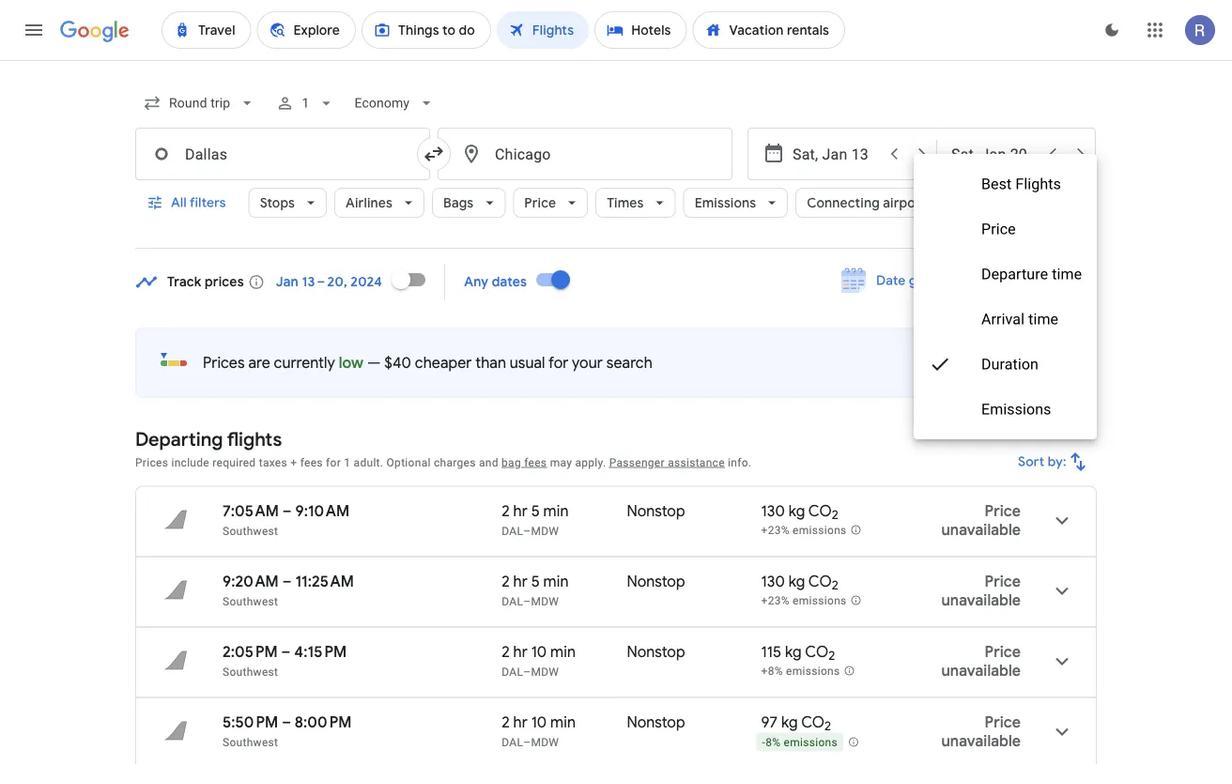 Task type: vqa. For each thing, say whether or not it's contained in the screenshot.
Speakers' Corner Image
no



Task type: describe. For each thing, give the bounding box(es) containing it.
departing
[[135, 427, 223, 451]]

hr for 4:15 pm
[[513, 643, 528, 662]]

date grid
[[877, 272, 934, 289]]

learn more about tracked prices image
[[248, 274, 265, 291]]

price
[[956, 356, 989, 373]]

date grid button
[[828, 264, 950, 298]]

prices
[[205, 274, 244, 291]]

—
[[367, 354, 381, 373]]

connecting airports button
[[796, 180, 965, 225]]

2:05 pm – 4:15 pm southwest
[[223, 643, 347, 679]]

kg for 9:10 am
[[789, 502, 805, 521]]

price unavailable for 8:00 pm
[[942, 713, 1021, 751]]

2 hr 5 min dal – mdw for 9:10 am
[[502, 502, 569, 538]]

unavailable for 9:10 am
[[942, 520, 1021, 540]]

+23% emissions for 11:25 am
[[761, 595, 847, 608]]

prices include required taxes + fees for 1 adult. optional charges and bag fees may apply. passenger assistance
[[135, 456, 725, 469]]

select your sort order. menu
[[914, 154, 1097, 440]]

include
[[171, 456, 209, 469]]

nonstop flight. element for 11:25 am
[[627, 572, 685, 594]]

co for 11:25 am
[[809, 572, 832, 591]]

nonstop for 4:15 pm
[[627, 643, 685, 662]]

by:
[[1048, 454, 1067, 471]]

9:20 am
[[223, 572, 279, 591]]

mdw for 8:00 pm
[[531, 736, 559, 749]]

assistance
[[668, 456, 725, 469]]

nonstop for 11:25 am
[[627, 572, 685, 591]]

find the best price region
[[135, 257, 1097, 313]]

times
[[607, 194, 644, 211]]

taxes
[[259, 456, 287, 469]]

departure
[[981, 265, 1048, 283]]

kg for 8:00 pm
[[782, 713, 798, 732]]

97 kg co 2
[[761, 713, 832, 735]]

price inside popup button
[[524, 194, 556, 211]]

+8%
[[761, 665, 783, 678]]

kg for 11:25 am
[[789, 572, 805, 591]]

flights
[[227, 427, 282, 451]]

130 for 9:10 am
[[761, 502, 785, 521]]

stops button
[[249, 180, 327, 225]]

mdw for 9:10 am
[[531, 525, 559, 538]]

stops
[[260, 194, 295, 211]]

dates
[[492, 274, 527, 291]]

leaves dallas love field at 7:05 am on saturday, january 13 and arrives at chicago midway international airport at 9:10 am on saturday, january 13. element
[[223, 502, 350, 521]]

airlines button
[[334, 180, 425, 225]]

co for 9:10 am
[[809, 502, 832, 521]]

time for departure time
[[1052, 265, 1082, 283]]

passenger assistance button
[[609, 456, 725, 469]]

date
[[877, 272, 906, 289]]

passenger
[[609, 456, 665, 469]]

nonstop for 9:10 am
[[627, 502, 685, 521]]

+23% for 11:25 am
[[761, 595, 790, 608]]

nonstop flight. element for 4:15 pm
[[627, 643, 685, 665]]

130 kg co 2 for 11:25 am
[[761, 572, 839, 594]]

apply.
[[575, 456, 606, 469]]

track prices
[[167, 274, 244, 291]]

leaves dallas love field at 9:20 am on saturday, january 13 and arrives at chicago midway international airport at 11:25 am on saturday, january 13. element
[[223, 572, 354, 591]]

track
[[167, 274, 202, 291]]

all
[[171, 194, 187, 211]]

departing flights
[[135, 427, 282, 451]]

arrival
[[981, 310, 1025, 328]]

Departure time: 9:20 AM. text field
[[223, 572, 279, 591]]

required
[[213, 456, 256, 469]]

8:00 pm
[[295, 713, 352, 732]]

price graph
[[1007, 272, 1078, 289]]

best flights
[[981, 175, 1061, 193]]

price unavailable for 4:15 pm
[[942, 643, 1021, 681]]

best
[[981, 175, 1012, 193]]

southwest for 5:50 pm
[[223, 736, 278, 749]]

bag
[[502, 456, 521, 469]]

total duration 2 hr 5 min. element for 11:25 am
[[502, 572, 627, 594]]

flights
[[1016, 175, 1061, 193]]

5:50 pm – 8:00 pm southwest
[[223, 713, 352, 749]]

flight details. leaves dallas love field at 5:50 pm on saturday, january 13 and arrives at chicago midway international airport at 8:00 pm on saturday, january 13. image
[[1040, 710, 1085, 755]]

kg for 4:15 pm
[[785, 643, 802, 662]]

are
[[248, 354, 270, 373]]

bag fees button
[[502, 456, 547, 469]]

130 kg co 2 for 9:10 am
[[761, 502, 839, 523]]

time for arrival time
[[1029, 310, 1059, 328]]

airports
[[883, 194, 933, 211]]

115 kg co 2
[[761, 643, 835, 664]]

price unavailable for 11:25 am
[[942, 572, 1021, 610]]

Departure time: 5:50 PM. text field
[[223, 713, 278, 732]]

currently
[[274, 354, 335, 373]]

emissions inside popup button
[[695, 194, 756, 211]]

Arrival time: 9:10 AM. text field
[[295, 502, 350, 521]]

total duration 2 hr 10 min. element for 115
[[502, 643, 627, 665]]

unavailable for 4:15 pm
[[942, 661, 1021, 681]]

than
[[476, 354, 506, 373]]

connecting
[[807, 194, 880, 211]]

2024
[[351, 274, 382, 291]]

min for 4:15 pm
[[551, 643, 576, 662]]

sort by:
[[1019, 454, 1067, 471]]

5:50 pm
[[223, 713, 278, 732]]

2 hr 10 min dal – mdw for 8:00 pm
[[502, 713, 576, 749]]

Arrival time: 4:15 PM. text field
[[294, 643, 347, 662]]

emissions button
[[684, 180, 788, 225]]

flight details. leaves dallas love field at 2:05 pm on saturday, january 13 and arrives at chicago midway international airport at 4:15 pm on saturday, january 13. image
[[1040, 639, 1085, 684]]

hr for 9:10 am
[[513, 502, 528, 521]]

co for 4:15 pm
[[805, 643, 829, 662]]

arrival time
[[981, 310, 1059, 328]]

emissions inside select your sort order. menu
[[981, 401, 1051, 418]]

departure time
[[981, 265, 1082, 283]]

search
[[607, 354, 653, 373]]

sort
[[1019, 454, 1045, 471]]

duration inside popup button
[[984, 194, 1038, 211]]

9:10 am
[[295, 502, 350, 521]]

and
[[479, 456, 499, 469]]

10 for 8:00 pm
[[531, 713, 547, 732]]

unavailable for 11:25 am
[[942, 591, 1021, 610]]

view price history
[[923, 356, 1036, 373]]

+8% emissions
[[761, 665, 840, 678]]

-8% emissions
[[762, 737, 838, 750]]

+23% emissions for 9:10 am
[[761, 524, 847, 538]]

min for 8:00 pm
[[551, 713, 576, 732]]

2 fees from the left
[[524, 456, 547, 469]]

hr for 8:00 pm
[[513, 713, 528, 732]]

co for 8:00 pm
[[801, 713, 825, 732]]



Task type: locate. For each thing, give the bounding box(es) containing it.
total duration 2 hr 10 min. element for 97
[[502, 713, 627, 735]]

1 inside '1' popup button
[[302, 95, 309, 111]]

1 price unavailable from the top
[[942, 502, 1021, 540]]

0 vertical spatial 1
[[302, 95, 309, 111]]

8%
[[766, 737, 781, 750]]

3 mdw from the top
[[531, 666, 559, 679]]

1 button
[[268, 81, 343, 126]]

southwest down '5:50 pm'
[[223, 736, 278, 749]]

7:05 am
[[223, 502, 279, 521]]

main menu image
[[23, 19, 45, 41]]

4 hr from the top
[[513, 713, 528, 732]]

4 nonstop from the top
[[627, 713, 685, 732]]

duration radio item
[[914, 342, 1097, 387]]

1 vertical spatial 2 hr 10 min dal – mdw
[[502, 713, 576, 749]]

departing flights main content
[[135, 154, 1097, 766]]

any dates
[[464, 274, 527, 291]]

unavailable left flight details. leaves dallas love field at 5:50 pm on saturday, january 13 and arrives at chicago midway international airport at 8:00 pm on saturday, january 13. "image"
[[942, 732, 1021, 751]]

optional
[[387, 456, 431, 469]]

price unavailable left flight details. leaves dallas love field at 9:20 am on saturday, january 13 and arrives at chicago midway international airport at 11:25 am on saturday, january 13. icon
[[942, 572, 1021, 610]]

flight details. leaves dallas love field at 9:20 am on saturday, january 13 and arrives at chicago midway international airport at 11:25 am on saturday, january 13. image
[[1040, 569, 1085, 614]]

price
[[524, 194, 556, 211], [981, 220, 1016, 238], [1007, 272, 1039, 289], [985, 502, 1021, 521], [985, 572, 1021, 591], [985, 643, 1021, 662], [985, 713, 1021, 732]]

7:05 am – 9:10 am southwest
[[223, 502, 350, 538]]

1 mdw from the top
[[531, 525, 559, 538]]

3 nonstop from the top
[[627, 643, 685, 662]]

1
[[302, 95, 309, 111], [344, 456, 351, 469]]

1 horizontal spatial for
[[549, 354, 569, 373]]

1 vertical spatial 10
[[531, 713, 547, 732]]

0 vertical spatial total duration 2 hr 10 min. element
[[502, 643, 627, 665]]

97
[[761, 713, 778, 732]]

price unavailable down sort
[[942, 502, 1021, 540]]

southwest down 9:20 am at the left bottom of page
[[223, 595, 278, 608]]

emissions
[[695, 194, 756, 211], [981, 401, 1051, 418]]

southwest down the "7:05 am"
[[223, 525, 278, 538]]

1 2 hr 5 min dal – mdw from the top
[[502, 502, 569, 538]]

Departure time: 2:05 PM. text field
[[223, 643, 278, 662]]

prices for prices include required taxes + fees for 1 adult. optional charges and bag fees may apply. passenger assistance
[[135, 456, 168, 469]]

0 horizontal spatial emissions
[[695, 194, 756, 211]]

2 mdw from the top
[[531, 595, 559, 608]]

emissions for 9:10 am
[[793, 524, 847, 538]]

unavailable left flight details. leaves dallas love field at 9:20 am on saturday, january 13 and arrives at chicago midway international airport at 11:25 am on saturday, january 13. icon
[[942, 591, 1021, 610]]

2 hr 5 min dal – mdw for 11:25 am
[[502, 572, 569, 608]]

total duration 2 hr 5 min. element for 9:10 am
[[502, 502, 627, 524]]

view
[[923, 356, 953, 373]]

2 price unavailable from the top
[[942, 572, 1021, 610]]

0 vertical spatial +23% emissions
[[761, 524, 847, 538]]

2 hr from the top
[[513, 572, 528, 591]]

11:25 am
[[295, 572, 354, 591]]

1 vertical spatial +23% emissions
[[761, 595, 847, 608]]

fees right bag
[[524, 456, 547, 469]]

filters
[[190, 194, 226, 211]]

None text field
[[135, 128, 430, 180], [438, 128, 733, 180], [135, 128, 430, 180], [438, 128, 733, 180]]

mdw for 11:25 am
[[531, 595, 559, 608]]

1 vertical spatial 130
[[761, 572, 785, 591]]

emissions right times popup button at the top
[[695, 194, 756, 211]]

flight details. leaves dallas love field at 7:05 am on saturday, january 13 and arrives at chicago midway international airport at 9:10 am on saturday, january 13. image
[[1040, 498, 1085, 543]]

times button
[[596, 180, 676, 225]]

3 dal from the top
[[502, 666, 523, 679]]

Departure time: 7:05 AM. text field
[[223, 502, 279, 521]]

0 vertical spatial time
[[1052, 265, 1082, 283]]

prices left "are"
[[203, 354, 245, 373]]

0 vertical spatial duration
[[984, 194, 1038, 211]]

unavailable left flight details. leaves dallas love field at 7:05 am on saturday, january 13 and arrives at chicago midway international airport at 9:10 am on saturday, january 13. icon
[[942, 520, 1021, 540]]

1 total duration 2 hr 5 min. element from the top
[[502, 502, 627, 524]]

+23% emissions
[[761, 524, 847, 538], [761, 595, 847, 608]]

hr for 11:25 am
[[513, 572, 528, 591]]

Arrival time: 8:00 PM. text field
[[295, 713, 352, 732]]

2 nonstop from the top
[[627, 572, 685, 591]]

0 horizontal spatial fees
[[300, 456, 323, 469]]

price unavailable left flight details. leaves dallas love field at 5:50 pm on saturday, january 13 and arrives at chicago midway international airport at 8:00 pm on saturday, january 13. "image"
[[942, 713, 1021, 751]]

co inside 97 kg co 2
[[801, 713, 825, 732]]

min for 11:25 am
[[543, 572, 569, 591]]

2:05 pm
[[223, 643, 278, 662]]

2 hr 10 min dal – mdw for 4:15 pm
[[502, 643, 576, 679]]

0 vertical spatial 130
[[761, 502, 785, 521]]

unavailable for 8:00 pm
[[942, 732, 1021, 751]]

+23%
[[761, 524, 790, 538], [761, 595, 790, 608]]

1 5 from the top
[[531, 502, 540, 521]]

1 horizontal spatial emissions
[[981, 401, 1051, 418]]

southwest inside 5:50 pm – 8:00 pm southwest
[[223, 736, 278, 749]]

9:20 am – 11:25 am southwest
[[223, 572, 354, 608]]

2 2 hr 5 min dal – mdw from the top
[[502, 572, 569, 608]]

emissions for 4:15 pm
[[786, 665, 840, 678]]

2 10 from the top
[[531, 713, 547, 732]]

4 dal from the top
[[502, 736, 523, 749]]

– inside 5:50 pm – 8:00 pm southwest
[[282, 713, 291, 732]]

3 nonstop flight. element from the top
[[627, 643, 685, 665]]

1 horizontal spatial prices
[[203, 354, 245, 373]]

1 unavailable from the top
[[942, 520, 1021, 540]]

emissions for 11:25 am
[[793, 595, 847, 608]]

3 unavailable from the top
[[942, 661, 1021, 681]]

leaves dallas love field at 5:50 pm on saturday, january 13 and arrives at chicago midway international airport at 8:00 pm on saturday, january 13. element
[[223, 713, 352, 732]]

0 horizontal spatial for
[[326, 456, 341, 469]]

duration
[[984, 194, 1038, 211], [981, 356, 1039, 373]]

for left adult. on the left bottom of the page
[[326, 456, 341, 469]]

1 hr from the top
[[513, 502, 528, 521]]

kg inside 115 kg co 2
[[785, 643, 802, 662]]

Arrival time: 11:25 AM. text field
[[295, 572, 354, 591]]

– inside 2:05 pm – 4:15 pm southwest
[[281, 643, 291, 662]]

1 10 from the top
[[531, 643, 547, 662]]

2 total duration 2 hr 10 min. element from the top
[[502, 713, 627, 735]]

cheaper
[[415, 354, 472, 373]]

2 +23% from the top
[[761, 595, 790, 608]]

southwest for 7:05 am
[[223, 525, 278, 538]]

Departure text field
[[793, 129, 879, 179]]

2 dal from the top
[[502, 595, 523, 608]]

1 vertical spatial +23%
[[761, 595, 790, 608]]

leaves dallas love field at 2:05 pm on saturday, january 13 and arrives at chicago midway international airport at 4:15 pm on saturday, january 13. element
[[223, 643, 347, 662]]

1 130 from the top
[[761, 502, 785, 521]]

price inside button
[[1007, 272, 1039, 289]]

nonstop flight. element for 9:10 am
[[627, 502, 685, 524]]

dal for 4:15 pm
[[502, 666, 523, 679]]

–
[[283, 502, 292, 521], [523, 525, 531, 538], [282, 572, 292, 591], [523, 595, 531, 608], [281, 643, 291, 662], [523, 666, 531, 679], [282, 713, 291, 732], [523, 736, 531, 749]]

+
[[291, 456, 297, 469]]

1 130 kg co 2 from the top
[[761, 502, 839, 523]]

0 vertical spatial +23%
[[761, 524, 790, 538]]

mdw
[[531, 525, 559, 538], [531, 595, 559, 608], [531, 666, 559, 679], [531, 736, 559, 749]]

1 horizontal spatial fees
[[524, 456, 547, 469]]

1 horizontal spatial 1
[[344, 456, 351, 469]]

1 2 hr 10 min dal – mdw from the top
[[502, 643, 576, 679]]

bags
[[443, 194, 474, 211]]

1 vertical spatial prices
[[135, 456, 168, 469]]

kg inside 97 kg co 2
[[782, 713, 798, 732]]

1 vertical spatial duration
[[981, 356, 1039, 373]]

None field
[[135, 86, 264, 120], [347, 86, 443, 120], [135, 86, 264, 120], [347, 86, 443, 120]]

None search field
[[135, 81, 1097, 249]]

4 mdw from the top
[[531, 736, 559, 749]]

10 for 4:15 pm
[[531, 643, 547, 662]]

price unavailable
[[942, 502, 1021, 540], [942, 572, 1021, 610], [942, 643, 1021, 681], [942, 713, 1021, 751]]

1 inside the departing flights main content
[[344, 456, 351, 469]]

5 for 9:10 am
[[531, 502, 540, 521]]

southwest inside 2:05 pm – 4:15 pm southwest
[[223, 666, 278, 679]]

price graph button
[[958, 264, 1093, 298]]

2 inside 115 kg co 2
[[829, 648, 835, 664]]

history
[[992, 356, 1036, 373]]

southwest for 2:05 pm
[[223, 666, 278, 679]]

graph
[[1042, 272, 1078, 289]]

1 dal from the top
[[502, 525, 523, 538]]

1 +23% emissions from the top
[[761, 524, 847, 538]]

Return text field
[[952, 129, 1038, 179]]

2 inside 97 kg co 2
[[825, 719, 832, 735]]

1 +23% from the top
[[761, 524, 790, 538]]

2 nonstop flight. element from the top
[[627, 572, 685, 594]]

13 – 20,
[[302, 274, 347, 291]]

0 vertical spatial 2 hr 5 min dal – mdw
[[502, 502, 569, 538]]

1 nonstop from the top
[[627, 502, 685, 521]]

115
[[761, 643, 782, 662]]

– inside 7:05 am – 9:10 am southwest
[[283, 502, 292, 521]]

2 southwest from the top
[[223, 595, 278, 608]]

2 2 hr 10 min dal – mdw from the top
[[502, 713, 576, 749]]

2 +23% emissions from the top
[[761, 595, 847, 608]]

emissions down the history
[[981, 401, 1051, 418]]

3 hr from the top
[[513, 643, 528, 662]]

time right departure
[[1052, 265, 1082, 283]]

3 price unavailable from the top
[[942, 643, 1021, 681]]

0 vertical spatial 5
[[531, 502, 540, 521]]

-
[[762, 737, 766, 750]]

130 for 11:25 am
[[761, 572, 785, 591]]

1 total duration 2 hr 10 min. element from the top
[[502, 643, 627, 665]]

0 vertical spatial total duration 2 hr 5 min. element
[[502, 502, 627, 524]]

nonstop
[[627, 502, 685, 521], [627, 572, 685, 591], [627, 643, 685, 662], [627, 713, 685, 732]]

price unavailable left flight details. leaves dallas love field at 2:05 pm on saturday, january 13 and arrives at chicago midway international airport at 4:15 pm on saturday, january 13. image
[[942, 643, 1021, 681]]

– inside 9:20 am – 11:25 am southwest
[[282, 572, 292, 591]]

prices down "departing"
[[135, 456, 168, 469]]

low
[[339, 354, 364, 373]]

5 for 11:25 am
[[531, 572, 540, 591]]

0 vertical spatial prices
[[203, 354, 245, 373]]

min for 9:10 am
[[543, 502, 569, 521]]

loading results progress bar
[[0, 60, 1232, 64]]

130
[[761, 502, 785, 521], [761, 572, 785, 591]]

southwest for 9:20 am
[[223, 595, 278, 608]]

1 vertical spatial 2 hr 5 min dal – mdw
[[502, 572, 569, 608]]

your
[[572, 354, 603, 373]]

0 vertical spatial emissions
[[695, 194, 756, 211]]

none search field containing all filters
[[135, 81, 1097, 249]]

co inside 115 kg co 2
[[805, 643, 829, 662]]

connecting airports
[[807, 194, 933, 211]]

duration button
[[973, 188, 1070, 218]]

2 hr 10 min dal – mdw
[[502, 643, 576, 679], [502, 713, 576, 749]]

may
[[550, 456, 572, 469]]

fees right +
[[300, 456, 323, 469]]

jan 13 – 20, 2024
[[276, 274, 382, 291]]

2 5 from the top
[[531, 572, 540, 591]]

4 nonstop flight. element from the top
[[627, 713, 685, 735]]

southwest inside 9:20 am – 11:25 am southwest
[[223, 595, 278, 608]]

2
[[502, 502, 510, 521], [832, 507, 839, 523], [502, 572, 510, 591], [832, 578, 839, 594], [502, 643, 510, 662], [829, 648, 835, 664], [502, 713, 510, 732], [825, 719, 832, 735]]

airlines
[[346, 194, 393, 211]]

dal for 9:10 am
[[502, 525, 523, 538]]

1 vertical spatial time
[[1029, 310, 1059, 328]]

mdw for 4:15 pm
[[531, 666, 559, 679]]

1 fees from the left
[[300, 456, 323, 469]]

change appearance image
[[1090, 8, 1135, 53]]

charges
[[434, 456, 476, 469]]

1 nonstop flight. element from the top
[[627, 502, 685, 524]]

4 unavailable from the top
[[942, 732, 1021, 751]]

nonstop flight. element
[[627, 502, 685, 524], [627, 572, 685, 594], [627, 643, 685, 665], [627, 713, 685, 735]]

nonstop for 8:00 pm
[[627, 713, 685, 732]]

0 vertical spatial 130 kg co 2
[[761, 502, 839, 523]]

any
[[464, 274, 489, 291]]

dal for 11:25 am
[[502, 595, 523, 608]]

sort by: button
[[1011, 440, 1097, 485]]

all filters button
[[135, 180, 241, 225]]

time down price graph
[[1029, 310, 1059, 328]]

1 vertical spatial for
[[326, 456, 341, 469]]

jan
[[276, 274, 299, 291]]

2 130 kg co 2 from the top
[[761, 572, 839, 594]]

dal
[[502, 525, 523, 538], [502, 595, 523, 608], [502, 666, 523, 679], [502, 736, 523, 749]]

2 unavailable from the top
[[942, 591, 1021, 610]]

0 horizontal spatial 1
[[302, 95, 309, 111]]

4:15 pm
[[294, 643, 347, 662]]

price button
[[513, 180, 588, 225]]

fees
[[300, 456, 323, 469], [524, 456, 547, 469]]

0 vertical spatial 2 hr 10 min dal – mdw
[[502, 643, 576, 679]]

total duration 2 hr 10 min. element
[[502, 643, 627, 665], [502, 713, 627, 735]]

1 vertical spatial 5
[[531, 572, 540, 591]]

duration down arrival
[[981, 356, 1039, 373]]

0 vertical spatial for
[[549, 354, 569, 373]]

2 total duration 2 hr 5 min. element from the top
[[502, 572, 627, 594]]

130 kg co 2
[[761, 502, 839, 523], [761, 572, 839, 594]]

0 vertical spatial 10
[[531, 643, 547, 662]]

prices are currently low — $40 cheaper than usual for your search
[[203, 354, 653, 373]]

5
[[531, 502, 540, 521], [531, 572, 540, 591]]

all filters
[[171, 194, 226, 211]]

price unavailable for 9:10 am
[[942, 502, 1021, 540]]

10
[[531, 643, 547, 662], [531, 713, 547, 732]]

1 vertical spatial total duration 2 hr 5 min. element
[[502, 572, 627, 594]]

1 vertical spatial 130 kg co 2
[[761, 572, 839, 594]]

duration inside radio item
[[981, 356, 1039, 373]]

swap origin and destination. image
[[423, 143, 445, 165]]

1 vertical spatial total duration 2 hr 10 min. element
[[502, 713, 627, 735]]

southwest down 2:05 pm
[[223, 666, 278, 679]]

prices
[[203, 354, 245, 373], [135, 456, 168, 469]]

for left your
[[549, 354, 569, 373]]

total duration 2 hr 5 min. element
[[502, 502, 627, 524], [502, 572, 627, 594]]

2 130 from the top
[[761, 572, 785, 591]]

3 southwest from the top
[[223, 666, 278, 679]]

adult.
[[354, 456, 384, 469]]

nonstop flight. element for 8:00 pm
[[627, 713, 685, 735]]

usual
[[510, 354, 545, 373]]

unavailable left flight details. leaves dallas love field at 2:05 pm on saturday, january 13 and arrives at chicago midway international airport at 4:15 pm on saturday, january 13. image
[[942, 661, 1021, 681]]

4 price unavailable from the top
[[942, 713, 1021, 751]]

1 vertical spatial emissions
[[981, 401, 1051, 418]]

0 horizontal spatial prices
[[135, 456, 168, 469]]

+23% for 9:10 am
[[761, 524, 790, 538]]

1 southwest from the top
[[223, 525, 278, 538]]

grid
[[909, 272, 934, 289]]

southwest inside 7:05 am – 9:10 am southwest
[[223, 525, 278, 538]]

bags button
[[432, 180, 506, 225]]

1 vertical spatial 1
[[344, 456, 351, 469]]

dal for 8:00 pm
[[502, 736, 523, 749]]

duration down best flights
[[984, 194, 1038, 211]]

$40
[[384, 354, 411, 373]]

price inside select your sort order. menu
[[981, 220, 1016, 238]]

prices for prices are currently low — $40 cheaper than usual for your search
[[203, 354, 245, 373]]

4 southwest from the top
[[223, 736, 278, 749]]



